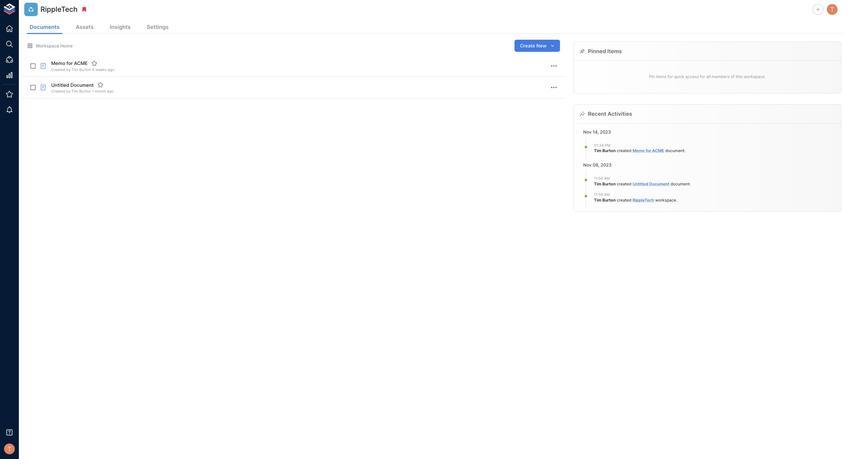 Task type: locate. For each thing, give the bounding box(es) containing it.
by down untitled document
[[66, 89, 71, 94]]

memo inside 01:34 pm tim burton created memo for acme document .
[[633, 148, 645, 153]]

2 by from the top
[[66, 89, 71, 94]]

created left rippletech link
[[617, 198, 632, 203]]

rippletech down untitled document link
[[633, 198, 654, 203]]

tim inside 11:56 am tim burton created rippletech workspace .
[[594, 198, 602, 203]]

1 nov from the top
[[583, 129, 592, 135]]

ago right weeks at the left
[[108, 67, 114, 72]]

11:56 inside '11:56 am tim burton created untitled document document .'
[[594, 176, 603, 181]]

2 created from the top
[[51, 89, 65, 94]]

settings
[[147, 24, 169, 30]]

tim for month
[[72, 89, 78, 94]]

workspace
[[655, 198, 676, 203]]

burton
[[79, 67, 91, 72], [79, 89, 91, 94], [603, 148, 616, 153], [603, 182, 616, 187], [603, 198, 616, 203]]

3 created from the top
[[617, 198, 632, 203]]

1 vertical spatial document
[[671, 182, 690, 187]]

burton inside 01:34 pm tim burton created memo for acme document .
[[603, 148, 616, 153]]

1 vertical spatial acme
[[652, 148, 664, 153]]

1 vertical spatial rippletech
[[633, 198, 654, 203]]

2023 right 08,
[[601, 162, 612, 168]]

1 horizontal spatial acme
[[652, 148, 664, 153]]

1 vertical spatial nov
[[583, 162, 592, 168]]

of
[[731, 74, 735, 79]]

0 vertical spatial created
[[51, 67, 65, 72]]

0 vertical spatial am
[[604, 176, 610, 181]]

am
[[604, 176, 610, 181], [604, 193, 610, 197]]

document up created by tim burton 1 month ago
[[70, 82, 94, 88]]

1 horizontal spatial untitled
[[633, 182, 648, 187]]

pin
[[649, 74, 655, 79]]

nov
[[583, 129, 592, 135], [583, 162, 592, 168]]

1 by from the top
[[66, 67, 71, 72]]

rippletech inside 11:56 am tim burton created rippletech workspace .
[[633, 198, 654, 203]]

by
[[66, 67, 71, 72], [66, 89, 71, 94]]

document
[[666, 148, 685, 153], [671, 182, 690, 187]]

2 horizontal spatial .
[[690, 182, 691, 187]]

0 vertical spatial memo
[[51, 60, 65, 66]]

nov left 08,
[[583, 162, 592, 168]]

weeks
[[95, 67, 107, 72]]

0 vertical spatial created
[[617, 148, 632, 153]]

rippletech up documents
[[40, 5, 78, 14]]

11:56
[[594, 176, 603, 181], [594, 193, 603, 197]]

burton for weeks
[[79, 67, 91, 72]]

11:56 inside 11:56 am tim burton created rippletech workspace .
[[594, 193, 603, 197]]

tim
[[72, 67, 78, 72], [72, 89, 78, 94], [594, 148, 602, 153], [594, 182, 602, 187], [594, 198, 602, 203]]

by down memo for acme
[[66, 67, 71, 72]]

settings link
[[144, 21, 171, 34]]

01:34 pm tim burton created memo for acme document .
[[594, 143, 686, 153]]

1 vertical spatial by
[[66, 89, 71, 94]]

11:56 am tim burton created untitled document document .
[[594, 176, 691, 187]]

0 vertical spatial rippletech
[[40, 5, 78, 14]]

0 vertical spatial acme
[[74, 60, 88, 66]]

0 vertical spatial .
[[685, 148, 686, 153]]

0 vertical spatial t button
[[826, 3, 839, 16]]

document up workspace
[[671, 182, 690, 187]]

. inside 11:56 am tim burton created rippletech workspace .
[[676, 198, 677, 203]]

burton inside '11:56 am tim burton created untitled document document .'
[[603, 182, 616, 187]]

0 vertical spatial 2023
[[600, 129, 611, 135]]

memo down workspace home
[[51, 60, 65, 66]]

1 horizontal spatial memo
[[633, 148, 645, 153]]

nov 08, 2023
[[583, 162, 612, 168]]

untitled inside '11:56 am tim burton created untitled document document .'
[[633, 182, 648, 187]]

2023 for nov 14, 2023
[[600, 129, 611, 135]]

created for untitled
[[617, 182, 632, 187]]

1 am from the top
[[604, 176, 610, 181]]

t button
[[826, 3, 839, 16], [2, 442, 17, 457]]

. inside '11:56 am tim burton created untitled document document .'
[[690, 182, 691, 187]]

ago
[[108, 67, 114, 72], [107, 89, 114, 94]]

0 horizontal spatial untitled
[[51, 82, 69, 88]]

items
[[608, 48, 622, 55]]

documents link
[[27, 21, 62, 34]]

created
[[51, 67, 65, 72], [51, 89, 65, 94]]

1
[[92, 89, 94, 94]]

1 horizontal spatial rippletech
[[633, 198, 654, 203]]

0 vertical spatial document
[[70, 82, 94, 88]]

recent activities
[[588, 111, 632, 117]]

for up '11:56 am tim burton created untitled document document .'
[[646, 148, 651, 153]]

created inside '11:56 am tim burton created untitled document document .'
[[617, 182, 632, 187]]

untitled up created by tim burton 1 month ago
[[51, 82, 69, 88]]

2 11:56 from the top
[[594, 193, 603, 197]]

tim for weeks
[[72, 67, 78, 72]]

1 vertical spatial am
[[604, 193, 610, 197]]

1 created from the top
[[617, 148, 632, 153]]

.
[[685, 148, 686, 153], [690, 182, 691, 187], [676, 198, 677, 203]]

items
[[656, 74, 667, 79]]

created for untitled
[[51, 89, 65, 94]]

0 vertical spatial 11:56
[[594, 176, 603, 181]]

2023 for nov 08, 2023
[[601, 162, 612, 168]]

2023
[[600, 129, 611, 135], [601, 162, 612, 168]]

pinned
[[588, 48, 606, 55]]

1 vertical spatial t
[[7, 446, 11, 453]]

1 horizontal spatial .
[[685, 148, 686, 153]]

ago right month
[[107, 89, 114, 94]]

am inside 11:56 am tim burton created rippletech workspace .
[[604, 193, 610, 197]]

document
[[70, 82, 94, 88], [649, 182, 670, 187]]

am inside '11:56 am tim burton created untitled document document .'
[[604, 176, 610, 181]]

created down memo for acme
[[51, 67, 65, 72]]

1 horizontal spatial t
[[831, 6, 834, 13]]

burton inside 11:56 am tim burton created rippletech workspace .
[[603, 198, 616, 203]]

tim inside 01:34 pm tim burton created memo for acme document .
[[594, 148, 602, 153]]

created up 11:56 am tim burton created rippletech workspace .
[[617, 182, 632, 187]]

2 nov from the top
[[583, 162, 592, 168]]

1 vertical spatial document
[[649, 182, 670, 187]]

2 vertical spatial .
[[676, 198, 677, 203]]

1 vertical spatial t button
[[2, 442, 17, 457]]

assets
[[76, 24, 94, 30]]

0 vertical spatial ago
[[108, 67, 114, 72]]

memo up '11:56 am tim burton created untitled document document .'
[[633, 148, 645, 153]]

created inside 01:34 pm tim burton created memo for acme document .
[[617, 148, 632, 153]]

0 horizontal spatial .
[[676, 198, 677, 203]]

t
[[831, 6, 834, 13], [7, 446, 11, 453]]

untitled document
[[51, 82, 94, 88]]

1 11:56 from the top
[[594, 176, 603, 181]]

1 vertical spatial untitled
[[633, 182, 648, 187]]

document inside 01:34 pm tim burton created memo for acme document .
[[666, 148, 685, 153]]

2 created from the top
[[617, 182, 632, 187]]

acme
[[74, 60, 88, 66], [652, 148, 664, 153]]

2 vertical spatial created
[[617, 198, 632, 203]]

2023 right 14,
[[600, 129, 611, 135]]

0 horizontal spatial rippletech
[[40, 5, 78, 14]]

0 vertical spatial nov
[[583, 129, 592, 135]]

created down untitled document
[[51, 89, 65, 94]]

remove bookmark image
[[81, 6, 87, 12]]

by for document
[[66, 89, 71, 94]]

1 vertical spatial created
[[51, 89, 65, 94]]

1 vertical spatial .
[[690, 182, 691, 187]]

1 vertical spatial 11:56
[[594, 193, 603, 197]]

0 vertical spatial by
[[66, 67, 71, 72]]

document up workspace
[[649, 182, 670, 187]]

created left memo for acme link
[[617, 148, 632, 153]]

0 vertical spatial untitled
[[51, 82, 69, 88]]

recent
[[588, 111, 606, 117]]

0 vertical spatial document
[[666, 148, 685, 153]]

created inside 11:56 am tim burton created rippletech workspace .
[[617, 198, 632, 203]]

for up created by tim burton 4 weeks ago
[[66, 60, 73, 66]]

untitled
[[51, 82, 69, 88], [633, 182, 648, 187]]

for inside 01:34 pm tim burton created memo for acme document .
[[646, 148, 651, 153]]

month
[[95, 89, 106, 94]]

document right memo for acme link
[[666, 148, 685, 153]]

all
[[707, 74, 711, 79]]

1 vertical spatial 2023
[[601, 162, 612, 168]]

documents
[[30, 24, 60, 30]]

1 created from the top
[[51, 67, 65, 72]]

for
[[66, 60, 73, 66], [668, 74, 673, 79], [700, 74, 705, 79], [646, 148, 651, 153]]

1 vertical spatial memo
[[633, 148, 645, 153]]

ago for memo for acme
[[108, 67, 114, 72]]

untitled up 11:56 am tim burton created rippletech workspace .
[[633, 182, 648, 187]]

nov left 14,
[[583, 129, 592, 135]]

rippletech
[[40, 5, 78, 14], [633, 198, 654, 203]]

created
[[617, 148, 632, 153], [617, 182, 632, 187], [617, 198, 632, 203]]

memo for acme
[[51, 60, 88, 66]]

2 am from the top
[[604, 193, 610, 197]]

created for memo
[[51, 67, 65, 72]]

1 horizontal spatial document
[[649, 182, 670, 187]]

this
[[736, 74, 743, 79]]

burton for rippletech
[[603, 198, 616, 203]]

1 vertical spatial ago
[[107, 89, 114, 94]]

0 horizontal spatial acme
[[74, 60, 88, 66]]

memo
[[51, 60, 65, 66], [633, 148, 645, 153]]

1 vertical spatial created
[[617, 182, 632, 187]]

insights link
[[107, 21, 133, 34]]

tim for untitled
[[594, 182, 602, 187]]

nov for nov 08, 2023
[[583, 162, 592, 168]]

08,
[[593, 162, 600, 168]]

tim inside '11:56 am tim burton created untitled document document .'
[[594, 182, 602, 187]]



Task type: vqa. For each thing, say whether or not it's contained in the screenshot.
BIT TIPS & UPDATES on the top of the page
no



Task type: describe. For each thing, give the bounding box(es) containing it.
am for rippletech
[[604, 193, 610, 197]]

untitled document link
[[633, 182, 670, 187]]

created by tim burton 1 month ago
[[51, 89, 114, 94]]

created for memo
[[617, 148, 632, 153]]

access
[[686, 74, 699, 79]]

quick
[[674, 74, 685, 79]]

pinned items
[[588, 48, 622, 55]]

0 horizontal spatial memo
[[51, 60, 65, 66]]

favorite image
[[97, 82, 103, 88]]

new
[[537, 43, 547, 48]]

members
[[712, 74, 730, 79]]

workspace.
[[744, 74, 766, 79]]

workspace
[[36, 43, 59, 49]]

pin items for quick access for all members of this workspace.
[[649, 74, 766, 79]]

insights
[[110, 24, 131, 30]]

burton for untitled
[[603, 182, 616, 187]]

created by tim burton 4 weeks ago
[[51, 67, 114, 72]]

ago for untitled document
[[107, 89, 114, 94]]

create
[[520, 43, 535, 48]]

14,
[[593, 129, 599, 135]]

1 horizontal spatial t button
[[826, 3, 839, 16]]

nov for nov 14, 2023
[[583, 129, 592, 135]]

0 horizontal spatial document
[[70, 82, 94, 88]]

create new button
[[515, 40, 560, 52]]

4
[[92, 67, 94, 72]]

home
[[60, 43, 73, 49]]

am for untitled
[[604, 176, 610, 181]]

11:56 for rippletech
[[594, 193, 603, 197]]

memo for acme link
[[633, 148, 664, 153]]

for left quick
[[668, 74, 673, 79]]

01:34
[[594, 143, 604, 148]]

by for for
[[66, 67, 71, 72]]

pm
[[605, 143, 611, 148]]

create new
[[520, 43, 547, 48]]

11:56 am tim burton created rippletech workspace .
[[594, 193, 677, 203]]

favorite image
[[91, 60, 98, 66]]

11:56 for untitled document
[[594, 176, 603, 181]]

created for rippletech
[[617, 198, 632, 203]]

0 horizontal spatial t button
[[2, 442, 17, 457]]

. inside 01:34 pm tim burton created memo for acme document .
[[685, 148, 686, 153]]

rippletech link
[[633, 198, 654, 203]]

acme inside 01:34 pm tim burton created memo for acme document .
[[652, 148, 664, 153]]

burton for month
[[79, 89, 91, 94]]

document inside '11:56 am tim burton created untitled document document .'
[[649, 182, 670, 187]]

for left all
[[700, 74, 705, 79]]

document inside '11:56 am tim burton created untitled document document .'
[[671, 182, 690, 187]]

workspace home
[[36, 43, 73, 49]]

0 horizontal spatial t
[[7, 446, 11, 453]]

tim for rippletech
[[594, 198, 602, 203]]

assets link
[[73, 21, 96, 34]]

tim for memo
[[594, 148, 602, 153]]

activities
[[608, 111, 632, 117]]

burton for memo
[[603, 148, 616, 153]]

workspace home link
[[27, 43, 73, 49]]

0 vertical spatial t
[[831, 6, 834, 13]]

nov 14, 2023
[[583, 129, 611, 135]]



